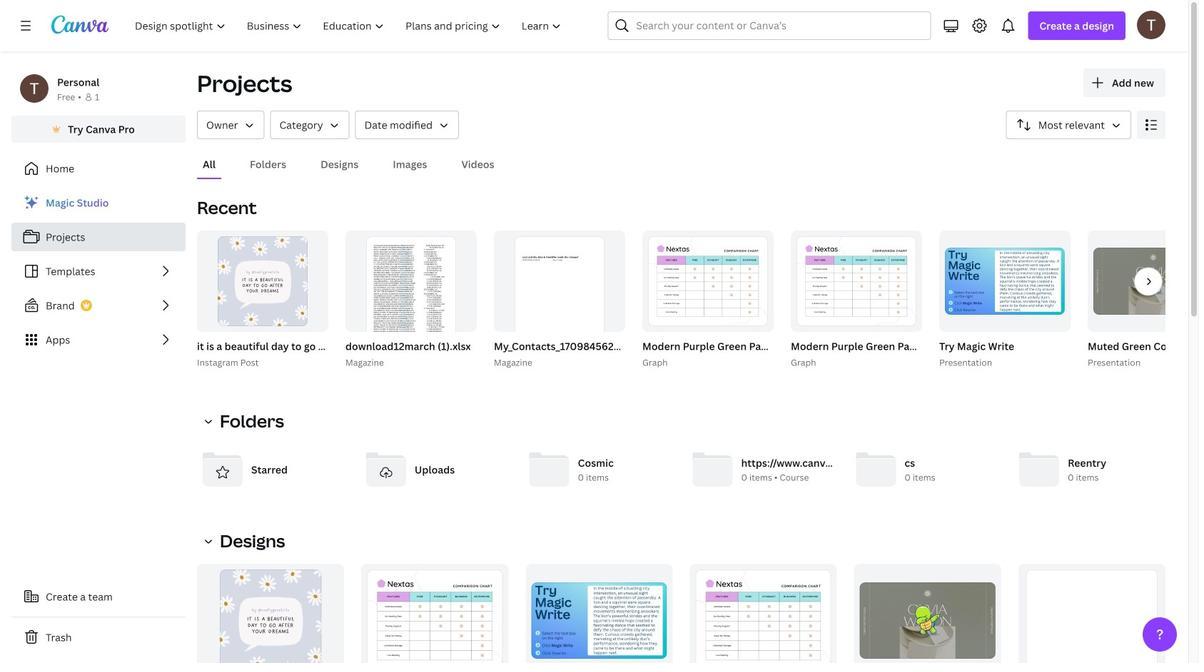 Task type: vqa. For each thing, say whether or not it's contained in the screenshot.
Gary Orlando image
no



Task type: describe. For each thing, give the bounding box(es) containing it.
Sort by button
[[1006, 111, 1132, 139]]

Category button
[[270, 111, 350, 139]]

Owner button
[[197, 111, 265, 139]]

terry turtle image
[[1137, 11, 1166, 39]]



Task type: locate. For each thing, give the bounding box(es) containing it.
list
[[11, 188, 186, 354]]

Search search field
[[636, 12, 903, 39]]

group
[[194, 231, 405, 370], [197, 231, 328, 332], [343, 231, 477, 370], [346, 231, 477, 353], [491, 231, 641, 370], [640, 231, 913, 370], [788, 231, 1061, 370], [791, 231, 922, 332], [937, 231, 1071, 370], [940, 231, 1071, 332], [1085, 231, 1199, 370], [1088, 231, 1199, 332], [197, 564, 344, 663], [361, 564, 509, 663], [526, 564, 673, 663], [690, 564, 837, 663], [854, 564, 1002, 663], [1019, 564, 1166, 663]]

None search field
[[608, 11, 931, 40]]

top level navigation element
[[126, 11, 574, 40]]

Date modified button
[[355, 111, 459, 139]]



